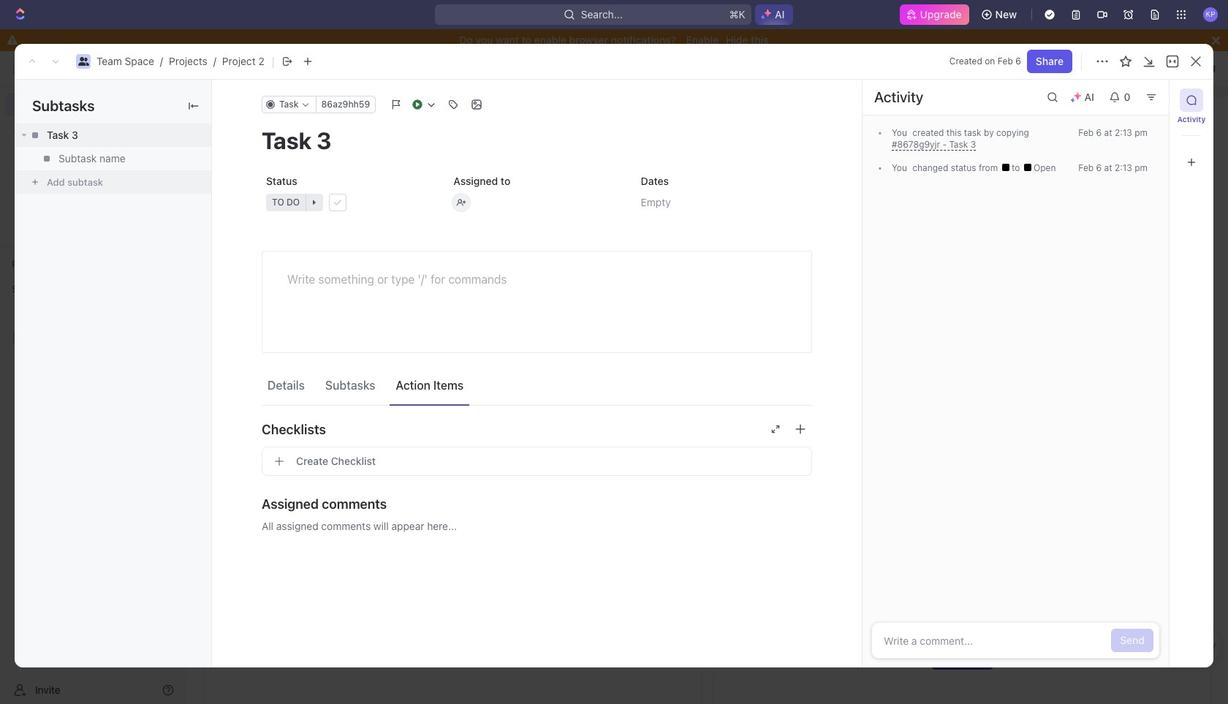 Task type: locate. For each thing, give the bounding box(es) containing it.
browser
[[569, 34, 609, 46]]

1 vertical spatial pm
[[1135, 162, 1148, 173]]

activity down cards
[[1178, 115, 1206, 124]]

cards
[[1151, 62, 1179, 75]]

1 down task 2
[[267, 334, 272, 346]]

1 / from the left
[[160, 55, 163, 67]]

resize
[[822, 75, 850, 88]]

0 vertical spatial ai
[[775, 8, 785, 20]]

‎task down ‎task 1
[[243, 287, 264, 299]]

1 you from the top
[[892, 127, 908, 138]]

your
[[517, 75, 538, 88], [916, 306, 934, 317]]

task 3 link up subtask name text field
[[15, 124, 211, 147]]

task down tasks assigned to you will appear here.
[[969, 655, 987, 666]]

create
[[296, 455, 328, 467]]

edit
[[1007, 62, 1026, 75], [627, 75, 645, 88]]

task inside task dropdown button
[[279, 99, 299, 110]]

sidebar navigation
[[0, 51, 187, 704]]

0 horizontal spatial subtasks
[[32, 97, 95, 114]]

will
[[979, 306, 993, 317], [374, 520, 389, 532], [950, 626, 964, 637]]

1 vertical spatial task 3 link
[[216, 235, 695, 258]]

&
[[1192, 642, 1198, 651]]

manage cards
[[1109, 62, 1179, 75]]

you up #8678g9yjr
[[892, 127, 908, 138]]

1 inside "link"
[[267, 263, 272, 276]]

recents
[[222, 168, 267, 181]]

3 up ‎task 1
[[267, 240, 273, 252]]

1 horizontal spatial will
[[950, 626, 964, 637]]

activity down 'learn' at the top right of page
[[875, 89, 924, 105]]

team space link up the home link
[[97, 55, 154, 67]]

task 3 up docs
[[47, 129, 78, 141]]

task up afternoon,
[[279, 99, 299, 110]]

dates
[[641, 175, 669, 187]]

subtasks left action
[[325, 379, 376, 392]]

team inside team space / projects / project 2 |
[[97, 55, 122, 67]]

checklists
[[262, 422, 326, 437]]

0 vertical spatial your
[[517, 75, 538, 88]]

task
[[965, 127, 982, 138], [969, 655, 987, 666]]

task 3 up ‎task 1
[[243, 240, 273, 252]]

0 horizontal spatial assigned
[[262, 496, 319, 512]]

you up add task button
[[933, 626, 948, 637]]

drop,
[[774, 75, 799, 88]]

2 vertical spatial you
[[933, 626, 948, 637]]

0 vertical spatial task
[[965, 127, 982, 138]]

you down #8678g9yjr
[[892, 162, 908, 173]]

comments up all assigned comments will appear here...
[[322, 496, 387, 512]]

0 vertical spatial feb 6 at 2:13 pm
[[1079, 127, 1148, 138]]

space
[[125, 55, 154, 67], [271, 193, 301, 206]]

assigned comments
[[262, 496, 387, 512]]

2:13
[[1115, 127, 1133, 138], [1115, 162, 1133, 173]]

assigned right tasks on the bottom right
[[883, 626, 920, 637]]

activity
[[875, 89, 924, 105], [1178, 115, 1206, 124]]

you inside you created this task by copying #8678g9yjr - task 3
[[892, 127, 908, 138]]

will up add task button
[[950, 626, 964, 637]]

feb right open
[[1079, 162, 1094, 173]]

create checklist button
[[262, 447, 813, 476]]

0 horizontal spatial ai button
[[756, 4, 793, 25]]

2 down ‎task 2
[[267, 310, 273, 323]]

from inside the task sidebar content section
[[979, 162, 998, 173]]

1 vertical spatial will
[[374, 520, 389, 532]]

‎task for ‎task 2
[[243, 287, 264, 299]]

task inside task 1 link
[[243, 334, 264, 346]]

edit layout:
[[1007, 62, 1060, 75]]

1 horizontal spatial activity
[[1178, 115, 1206, 124]]

/ left the project
[[213, 55, 216, 67]]

1 vertical spatial add
[[950, 655, 966, 666]]

you right allows
[[715, 75, 732, 88]]

home inside the home link
[[35, 98, 64, 110]]

2 horizontal spatial will
[[979, 306, 993, 317]]

1 horizontal spatial ai
[[1085, 91, 1095, 103]]

0 vertical spatial this
[[751, 34, 769, 46]]

empty
[[641, 196, 671, 208]]

feb 6 at 2:13 pm for created this task by copying
[[1079, 127, 1148, 138]]

1 vertical spatial task
[[969, 655, 987, 666]]

0 vertical spatial team space link
[[97, 55, 154, 67]]

‎task 2
[[243, 287, 273, 299]]

alert containing 🏡 customize your home! turning on edit layout allows you to drag, drop, and resize cards.
[[187, 66, 1229, 98]]

tree
[[6, 301, 180, 499]]

add for add task
[[950, 655, 966, 666]]

team up the home link
[[97, 55, 122, 67]]

1 vertical spatial feb 6 at 2:13 pm
[[1079, 162, 1148, 173]]

learn more link
[[885, 75, 938, 88]]

0 vertical spatial assigned
[[454, 175, 498, 187]]

user group image inside tree
[[15, 334, 26, 342]]

feb 6 at 2:13 pm
[[1079, 127, 1148, 138], [1079, 162, 1148, 173]]

ai button
[[1065, 86, 1104, 109]]

6 for changed status from
[[1097, 162, 1102, 173]]

you for you created this task by copying #8678g9yjr - task 3
[[892, 127, 908, 138]]

items
[[434, 379, 464, 392]]

2 vertical spatial 6
[[1097, 162, 1102, 173]]

subtasks
[[32, 97, 95, 114], [325, 379, 376, 392]]

0 horizontal spatial task 3
[[47, 129, 78, 141]]

0 vertical spatial task 3 link
[[15, 124, 211, 147]]

2 ‎task from the top
[[243, 287, 264, 299]]

2 horizontal spatial you
[[933, 626, 948, 637]]

action
[[396, 379, 431, 392]]

good
[[222, 117, 265, 138]]

0 vertical spatial you
[[892, 127, 908, 138]]

2 you from the top
[[892, 162, 908, 173]]

2 vertical spatial assigned
[[262, 496, 319, 512]]

0 horizontal spatial activity
[[875, 89, 924, 105]]

upgrade
[[920, 8, 962, 20]]

3 up docs link
[[72, 129, 78, 141]]

comments down the assigned comments
[[321, 520, 371, 532]]

1 horizontal spatial task 3
[[243, 240, 273, 252]]

you right do
[[476, 34, 493, 46]]

task down task 2
[[243, 334, 264, 346]]

good afternoon, kendall
[[222, 117, 413, 138]]

from right items
[[894, 306, 913, 317]]

2 1 from the top
[[267, 334, 272, 346]]

0 horizontal spatial home
[[35, 98, 64, 110]]

details
[[268, 379, 305, 392]]

0 horizontal spatial assigned
[[276, 520, 319, 532]]

alert
[[187, 66, 1229, 98]]

2 pm from the top
[[1135, 162, 1148, 173]]

excel & csv
[[1169, 642, 1217, 651]]

0 vertical spatial 1
[[267, 263, 272, 276]]

1 horizontal spatial this
[[947, 127, 962, 138]]

feb 6 at 2:13 pm down 0 dropdown button
[[1079, 127, 1148, 138]]

space inside team space / projects / project 2 |
[[125, 55, 154, 67]]

0 horizontal spatial from
[[894, 306, 913, 317]]

0 vertical spatial appear
[[392, 520, 425, 532]]

pm
[[1135, 127, 1148, 138], [1135, 162, 1148, 173]]

1 horizontal spatial user group image
[[78, 57, 89, 66]]

6
[[1016, 56, 1022, 67], [1097, 127, 1102, 138], [1097, 162, 1102, 173]]

1 vertical spatial this
[[947, 127, 962, 138]]

pm down 0 dropdown button
[[1135, 127, 1148, 138]]

space left the projects link
[[125, 55, 154, 67]]

1 for ‎task 1
[[267, 263, 272, 276]]

1 for task 1
[[267, 334, 272, 346]]

ai button left the 0
[[1065, 86, 1104, 109]]

1
[[267, 263, 272, 276], [267, 334, 272, 346]]

team inside team space link
[[243, 193, 268, 206]]

2
[[259, 55, 265, 67], [267, 287, 273, 299], [267, 310, 273, 323]]

0 vertical spatial from
[[979, 162, 998, 173]]

1 horizontal spatial you
[[715, 75, 732, 88]]

1 vertical spatial assigned
[[883, 626, 920, 637]]

‎task up ‎task 2
[[243, 263, 264, 276]]

1 horizontal spatial /
[[213, 55, 216, 67]]

at down 0 dropdown button
[[1105, 127, 1113, 138]]

feb
[[998, 56, 1014, 67], [1079, 127, 1094, 138], [1079, 162, 1094, 173]]

0 horizontal spatial user group image
[[15, 334, 26, 342]]

6 right open
[[1097, 162, 1102, 173]]

/ left projects
[[160, 55, 163, 67]]

1 2:13 from the top
[[1115, 127, 1133, 138]]

pm up today
[[1135, 162, 1148, 173]]

0 vertical spatial home
[[213, 62, 241, 75]]

send
[[1121, 634, 1145, 647]]

1 1 from the top
[[267, 263, 272, 276]]

to inside dropdown button
[[272, 197, 284, 208]]

create checklist
[[296, 455, 376, 467]]

task inside "task 2" link
[[243, 310, 264, 323]]

assigned right all
[[276, 520, 319, 532]]

1 pm from the top
[[1135, 127, 1148, 138]]

subtasks up "inbox"
[[32, 97, 95, 114]]

at
[[1105, 127, 1113, 138], [1105, 162, 1113, 173]]

manage cards button
[[1101, 57, 1188, 80]]

your left home!
[[517, 75, 538, 88]]

feb 6 at 2:13 pm for changed status from
[[1079, 162, 1148, 173]]

‎task
[[243, 263, 264, 276], [243, 287, 264, 299]]

6 left layout:
[[1016, 56, 1022, 67]]

details button
[[262, 372, 311, 399]]

on right turning
[[613, 75, 624, 88]]

subtasks button
[[320, 372, 381, 399]]

ai button right ⌘k
[[756, 4, 793, 25]]

add inside button
[[950, 655, 966, 666]]

edit left layout
[[627, 75, 645, 88]]

at for changed status from
[[1105, 162, 1113, 173]]

0 horizontal spatial your
[[517, 75, 538, 88]]

space down status
[[271, 193, 301, 206]]

to left drag,
[[734, 75, 744, 88]]

0 vertical spatial add
[[47, 176, 65, 188]]

3 inside you created this task by copying #8678g9yjr - task 3
[[971, 139, 977, 150]]

space for team space / projects / project 2 |
[[125, 55, 154, 67]]

1 vertical spatial 6
[[1097, 127, 1102, 138]]

appear left here...
[[392, 520, 425, 532]]

add inside button
[[47, 176, 65, 188]]

feb left layout:
[[998, 56, 1014, 67]]

to
[[522, 34, 532, 46], [734, 75, 744, 88], [1012, 162, 1023, 173], [501, 175, 511, 187], [272, 197, 284, 208], [786, 414, 797, 427], [922, 626, 931, 637]]

edit left layout:
[[1007, 62, 1026, 75]]

docs link
[[6, 143, 180, 166]]

task 1 link
[[216, 328, 695, 352]]

this right hide
[[751, 34, 769, 46]]

0 horizontal spatial team
[[97, 55, 122, 67]]

task left by
[[965, 127, 982, 138]]

to left open
[[1012, 162, 1023, 173]]

share
[[1036, 55, 1064, 67]]

1 horizontal spatial assigned
[[883, 626, 920, 637]]

1 horizontal spatial edit
[[1007, 62, 1026, 75]]

feb down ai dropdown button
[[1079, 127, 1094, 138]]

/
[[160, 55, 163, 67], [213, 55, 216, 67]]

0 vertical spatial team
[[97, 55, 122, 67]]

add down docs
[[47, 176, 65, 188]]

1 horizontal spatial space
[[271, 193, 301, 206]]

6 down ai dropdown button
[[1097, 127, 1102, 138]]

1 feb 6 at 2:13 pm from the top
[[1079, 127, 1148, 138]]

task inside you created this task by copying #8678g9yjr - task 3
[[950, 139, 969, 150]]

edit inside alert
[[627, 75, 645, 88]]

2 left |
[[259, 55, 265, 67]]

3 up status on the right top
[[971, 139, 977, 150]]

from
[[979, 162, 998, 173], [894, 306, 913, 317]]

2 vertical spatial will
[[950, 626, 964, 637]]

1 vertical spatial ai
[[1085, 91, 1095, 103]]

empty button
[[637, 189, 813, 216]]

1 vertical spatial activity
[[1178, 115, 1206, 124]]

all
[[262, 520, 274, 532]]

1 vertical spatial assigned
[[732, 414, 783, 427]]

team down recents at the left of the page
[[243, 193, 268, 206]]

0 horizontal spatial task 3 link
[[15, 124, 211, 147]]

to right want
[[522, 34, 532, 46]]

1 horizontal spatial on
[[985, 56, 996, 67]]

inbox link
[[6, 118, 180, 141]]

to left do
[[272, 197, 284, 208]]

user group image up the home link
[[78, 57, 89, 66]]

user group image
[[78, 57, 89, 66], [15, 334, 26, 342]]

1 vertical spatial team
[[243, 193, 268, 206]]

2 at from the top
[[1105, 162, 1113, 173]]

comments inside 'dropdown button'
[[322, 496, 387, 512]]

my work
[[222, 414, 271, 427]]

home right the projects link
[[213, 62, 241, 75]]

1 horizontal spatial your
[[916, 306, 934, 317]]

0 vertical spatial ai button
[[756, 4, 793, 25]]

here.
[[1019, 306, 1040, 317], [997, 626, 1019, 637]]

1 vertical spatial subtasks
[[325, 379, 376, 392]]

here...
[[427, 520, 457, 532]]

2 vertical spatial 2
[[267, 310, 273, 323]]

task 2
[[243, 310, 273, 323]]

task up task 1
[[243, 310, 264, 323]]

want
[[496, 34, 519, 46]]

1 vertical spatial 2:13
[[1115, 162, 1133, 173]]

will left here...
[[374, 520, 389, 532]]

0 vertical spatial activity
[[875, 89, 924, 105]]

task right -
[[950, 139, 969, 150]]

1 horizontal spatial appear
[[966, 626, 995, 637]]

assigned inside the "assigned comments" 'dropdown button'
[[262, 496, 319, 512]]

0 vertical spatial ‎task
[[243, 263, 264, 276]]

1 horizontal spatial subtasks
[[325, 379, 376, 392]]

turning
[[574, 75, 610, 88]]

0 horizontal spatial add
[[47, 176, 65, 188]]

feb 6 at 2:13 pm up today
[[1079, 162, 1148, 173]]

will left show
[[979, 306, 993, 317]]

0
[[1125, 91, 1131, 103]]

1 vertical spatial you
[[892, 162, 908, 173]]

1 vertical spatial ‎task
[[243, 287, 264, 299]]

csv
[[1200, 642, 1217, 651]]

-
[[943, 139, 947, 150]]

1 up ‎task 2
[[267, 263, 272, 276]]

you
[[892, 127, 908, 138], [892, 162, 908, 173]]

home up "inbox"
[[35, 98, 64, 110]]

at right open
[[1105, 162, 1113, 173]]

ai right ⌘k
[[775, 8, 785, 20]]

1 at from the top
[[1105, 127, 1113, 138]]

0 vertical spatial here.
[[1019, 306, 1040, 317]]

assigned for all
[[276, 520, 319, 532]]

ai left 0 dropdown button
[[1085, 91, 1095, 103]]

excel & csv link
[[1152, 628, 1221, 664]]

ai inside dropdown button
[[1085, 91, 1095, 103]]

subtasks inside subtasks button
[[325, 379, 376, 392]]

‎task inside "link"
[[243, 263, 264, 276]]

1 vertical spatial at
[[1105, 162, 1113, 173]]

1 vertical spatial edit
[[627, 75, 645, 88]]

this up -
[[947, 127, 962, 138]]

user group image down 'spaces'
[[15, 334, 26, 342]]

customize
[[464, 75, 514, 88]]

0 vertical spatial assigned
[[276, 520, 319, 532]]

on right created
[[985, 56, 996, 67]]

created
[[950, 56, 983, 67]]

invite
[[35, 684, 61, 696]]

1 vertical spatial task 3
[[243, 240, 273, 252]]

0 horizontal spatial space
[[125, 55, 154, 67]]

‎task for ‎task 1
[[243, 263, 264, 276]]

task 3 link up ‎task 2 link
[[216, 235, 695, 258]]

0 vertical spatial will
[[979, 306, 993, 317]]

pm for changed status from
[[1135, 162, 1148, 173]]

1 vertical spatial you
[[715, 75, 732, 88]]

2 2:13 from the top
[[1115, 162, 1133, 173]]

0 horizontal spatial /
[[160, 55, 163, 67]]

favorites
[[12, 259, 50, 270]]

1 horizontal spatial team space link
[[216, 188, 695, 211]]

1 horizontal spatial add
[[950, 655, 966, 666]]

0 horizontal spatial team space link
[[97, 55, 154, 67]]

1 vertical spatial ai button
[[1065, 86, 1104, 109]]

2 up task 2
[[267, 287, 273, 299]]

from for items
[[894, 306, 913, 317]]

1 vertical spatial comments
[[321, 520, 371, 532]]

add down tasks assigned to you will appear here.
[[950, 655, 966, 666]]

0 vertical spatial at
[[1105, 127, 1113, 138]]

your left 'calendars'
[[916, 306, 934, 317]]

projects
[[169, 55, 208, 67]]

1 horizontal spatial ai button
[[1065, 86, 1104, 109]]

1 vertical spatial feb
[[1079, 127, 1094, 138]]

team space link down assigned to
[[216, 188, 695, 211]]

to left me
[[786, 414, 797, 427]]

2 vertical spatial feb
[[1079, 162, 1094, 173]]

2 feb 6 at 2:13 pm from the top
[[1079, 162, 1148, 173]]

assigned for assigned to me
[[732, 414, 783, 427]]

me
[[800, 414, 817, 427]]

0 vertical spatial pm
[[1135, 127, 1148, 138]]

ai
[[775, 8, 785, 20], [1085, 91, 1095, 103]]

1 ‎task from the top
[[243, 263, 264, 276]]

from right status on the right top
[[979, 162, 998, 173]]

from for status
[[979, 162, 998, 173]]

spaces
[[12, 284, 43, 295]]

appear up add task
[[966, 626, 995, 637]]



Task type: vqa. For each thing, say whether or not it's contained in the screenshot.
the leftmost The From
yes



Task type: describe. For each thing, give the bounding box(es) containing it.
assigned for tasks
[[883, 626, 920, 637]]

action items
[[396, 379, 464, 392]]

docs
[[35, 148, 59, 160]]

0 horizontal spatial will
[[374, 520, 389, 532]]

tree inside 'sidebar' navigation
[[6, 301, 180, 499]]

0 horizontal spatial 3
[[72, 129, 78, 141]]

add for add subtask
[[47, 176, 65, 188]]

home!
[[540, 75, 571, 88]]

Subtask name text field
[[59, 153, 171, 165]]

2 for task
[[267, 310, 273, 323]]

pm for created this task by copying
[[1135, 127, 1148, 138]]

86az9hh59
[[321, 99, 370, 110]]

open
[[1032, 162, 1057, 173]]

🏡
[[448, 75, 461, 88]]

space for team space
[[271, 193, 301, 206]]

#8678g9yjr
[[892, 139, 941, 150]]

by
[[984, 127, 994, 138]]

drag,
[[747, 75, 771, 88]]

team for team space / projects / project 2 |
[[97, 55, 122, 67]]

0 horizontal spatial this
[[751, 34, 769, 46]]

search...
[[582, 8, 623, 20]]

0 vertical spatial on
[[985, 56, 996, 67]]

task up docs
[[47, 129, 69, 141]]

0 vertical spatial edit
[[1007, 62, 1026, 75]]

activity inside the task sidebar content section
[[875, 89, 924, 105]]

today button
[[1141, 189, 1178, 207]]

activity inside task sidebar navigation tab list
[[1178, 115, 1206, 124]]

layout:
[[1028, 62, 1060, 75]]

and
[[801, 75, 819, 88]]

0 vertical spatial you
[[476, 34, 493, 46]]

task inside button
[[969, 655, 987, 666]]

to right tasks on the bottom right
[[922, 626, 931, 637]]

excel
[[1169, 642, 1190, 651]]

projects link
[[169, 55, 208, 67]]

subtask
[[67, 176, 103, 188]]

allows
[[683, 75, 712, 88]]

team for team space
[[243, 193, 268, 206]]

you created this task by copying #8678g9yjr - task 3
[[892, 127, 1030, 150]]

task 2 link
[[216, 305, 695, 328]]

kendall
[[354, 117, 413, 138]]

to down edit task name text box
[[501, 175, 511, 187]]

assigned comments button
[[262, 486, 813, 521]]

cards.
[[853, 75, 882, 88]]

kp button
[[1200, 3, 1223, 26]]

add subtask
[[47, 176, 103, 188]]

86az9hh59 button
[[316, 96, 376, 113]]

0 horizontal spatial appear
[[392, 520, 425, 532]]

1 vertical spatial here.
[[997, 626, 1019, 637]]

team space
[[243, 193, 301, 206]]

enable
[[534, 34, 567, 46]]

2 / from the left
[[213, 55, 216, 67]]

checklists button
[[262, 412, 813, 447]]

status
[[951, 162, 977, 173]]

project 2 link
[[222, 55, 265, 67]]

2 inside team space / projects / project 2 |
[[259, 55, 265, 67]]

task inside you created this task by copying #8678g9yjr - task 3
[[965, 127, 982, 138]]

favorites button
[[6, 256, 65, 274]]

1 horizontal spatial home
[[213, 62, 241, 75]]

0 button
[[1104, 86, 1140, 109]]

add task button
[[932, 652, 993, 670]]

feb for created this task by copying
[[1079, 127, 1094, 138]]

this inside you created this task by copying #8678g9yjr - task 3
[[947, 127, 962, 138]]

layout
[[648, 75, 680, 88]]

1 horizontal spatial task 3 link
[[216, 235, 695, 258]]

task button
[[262, 96, 316, 113]]

1 vertical spatial on
[[613, 75, 624, 88]]

to inside the task sidebar content section
[[1012, 162, 1023, 173]]

add task
[[950, 655, 987, 666]]

do you want to enable browser notifications? enable hide this
[[460, 34, 769, 46]]

assigned for assigned comments
[[262, 496, 319, 512]]

to do
[[272, 197, 300, 208]]

created
[[913, 127, 945, 138]]

new
[[996, 8, 1017, 20]]

status
[[266, 175, 297, 187]]

0 vertical spatial feb
[[998, 56, 1014, 67]]

kp
[[1206, 10, 1216, 18]]

items
[[869, 306, 892, 317]]

tasks assigned to you will appear here.
[[857, 626, 1021, 637]]

2 for ‎task
[[267, 287, 273, 299]]

1 vertical spatial appear
[[966, 626, 995, 637]]

changed
[[913, 162, 949, 173]]

share button
[[1027, 50, 1073, 73]]

send button
[[1112, 629, 1154, 652]]

work
[[242, 414, 271, 427]]

0 vertical spatial subtasks
[[32, 97, 95, 114]]

1 horizontal spatial here.
[[1019, 306, 1040, 317]]

‎task 1 link
[[216, 258, 695, 282]]

2:13 for created this task by copying
[[1115, 127, 1133, 138]]

dashboards
[[35, 173, 92, 185]]

you for you
[[892, 162, 908, 173]]

upgrade link
[[900, 4, 970, 25]]

dashboards link
[[6, 167, 180, 191]]

today
[[1147, 192, 1172, 203]]

task sidebar navigation tab list
[[1176, 89, 1208, 174]]

‎task 2 link
[[216, 282, 695, 305]]

inbox
[[35, 123, 61, 135]]

home link
[[6, 93, 180, 116]]

all assigned comments will appear here...
[[262, 520, 457, 532]]

1 vertical spatial team space link
[[216, 188, 695, 211]]

action items button
[[390, 372, 470, 399]]

Edit task name text field
[[262, 127, 813, 154]]

do
[[287, 197, 300, 208]]

checklist
[[331, 455, 376, 467]]

feb for changed status from
[[1079, 162, 1094, 173]]

6 for created this task by copying
[[1097, 127, 1102, 138]]

team space / projects / project 2 |
[[97, 54, 275, 68]]

enable
[[686, 34, 719, 46]]

assigned to me
[[732, 414, 817, 427]]

task 1
[[243, 334, 272, 346]]

afternoon,
[[269, 117, 350, 138]]

0 horizontal spatial ai
[[775, 8, 785, 20]]

1 horizontal spatial 3
[[267, 240, 273, 252]]

calendars
[[937, 306, 977, 317]]

🏡 customize your home! turning on edit layout allows you to drag, drop, and resize cards. learn more
[[448, 75, 938, 88]]

agenda
[[835, 306, 867, 317]]

at for created this task by copying
[[1105, 127, 1113, 138]]

agenda items from your calendars will show here.
[[835, 306, 1043, 317]]

task up ‎task 1
[[243, 240, 264, 252]]

2:13 for changed status from
[[1115, 162, 1133, 173]]

more
[[914, 75, 938, 88]]

task sidebar content section
[[859, 80, 1170, 668]]

to do button
[[262, 189, 438, 216]]

assigned for assigned to
[[454, 175, 498, 187]]

assigned to
[[454, 175, 511, 187]]

0 vertical spatial 6
[[1016, 56, 1022, 67]]

manage
[[1109, 62, 1148, 75]]



